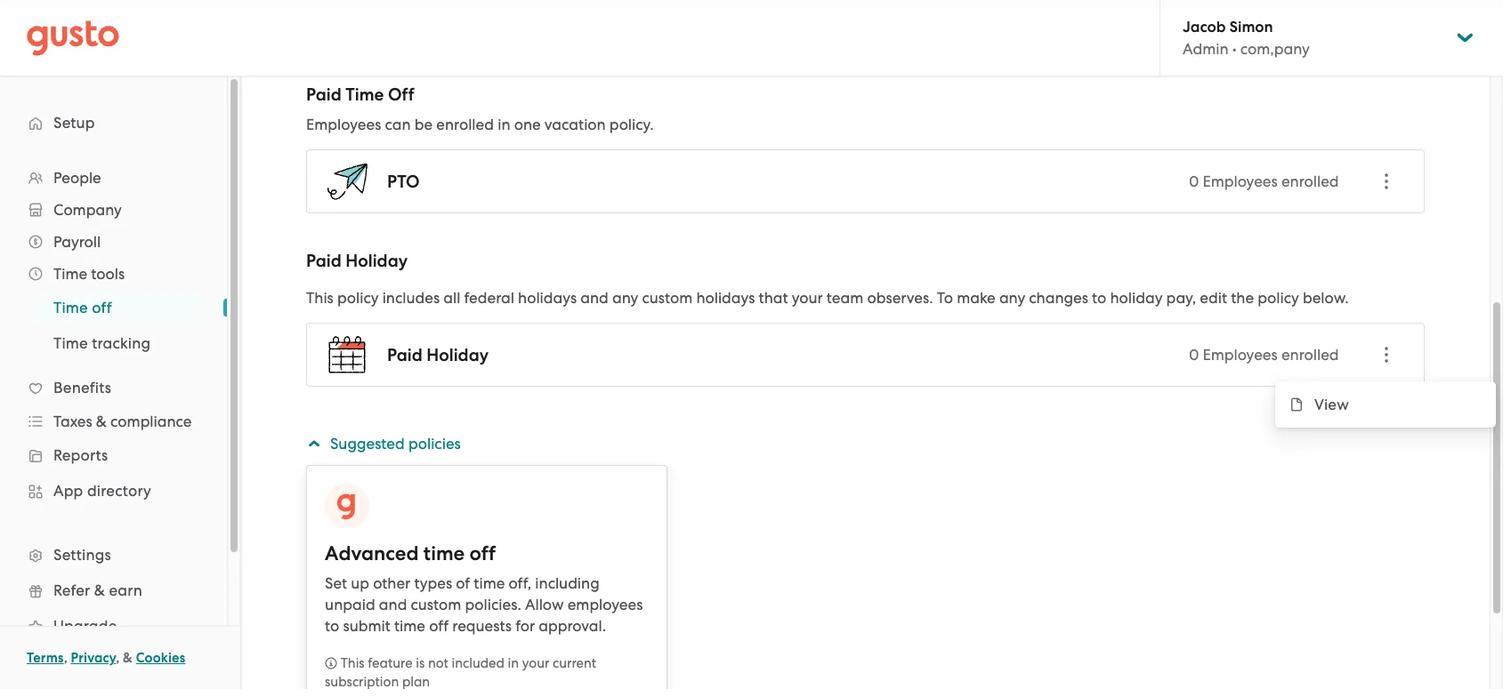 Task type: locate. For each thing, give the bounding box(es) containing it.
up
[[351, 575, 369, 593]]

•
[[1233, 40, 1237, 58]]

policy right the
[[1258, 289, 1300, 307]]

0 horizontal spatial your
[[522, 656, 550, 672]]

1 horizontal spatial off
[[429, 618, 449, 636]]

2 , from the left
[[116, 651, 120, 667]]

home image
[[27, 20, 119, 56]]

2 vertical spatial time
[[394, 618, 426, 636]]

1 list from the top
[[0, 162, 227, 680]]

off
[[92, 299, 112, 317], [470, 542, 496, 566], [429, 618, 449, 636]]

subscription
[[325, 675, 399, 690]]

1 horizontal spatial holiday
[[427, 345, 489, 365]]

reports
[[53, 447, 108, 465]]

& left cookies
[[123, 651, 133, 667]]

off up of on the left of page
[[470, 542, 496, 566]]

1 vertical spatial paid
[[306, 251, 342, 272]]

time off
[[53, 299, 112, 317]]

simon
[[1230, 18, 1274, 37]]

settings
[[53, 547, 111, 564]]

time down time tools on the left
[[53, 299, 88, 317]]

1 horizontal spatial this
[[341, 656, 365, 672]]

this for policy
[[306, 289, 334, 307]]

policies.
[[465, 596, 522, 614]]

custom
[[642, 289, 693, 307], [411, 596, 461, 614]]

in left one
[[498, 116, 511, 134]]

, left the 'privacy'
[[64, 651, 67, 667]]

list containing people
[[0, 162, 227, 680]]

0 horizontal spatial off
[[92, 299, 112, 317]]

requests
[[453, 618, 512, 636]]

0 vertical spatial this
[[306, 289, 334, 307]]

0 vertical spatial 0
[[1189, 173, 1200, 191]]

time
[[424, 542, 465, 566], [474, 575, 505, 593], [394, 618, 426, 636]]

, down upgrade link
[[116, 651, 120, 667]]

your right 'that'
[[792, 289, 823, 307]]

1 0 employees enrolled from the top
[[1189, 173, 1340, 191]]

one
[[514, 116, 541, 134]]

to left holiday in the right top of the page
[[1092, 289, 1107, 307]]

0 horizontal spatial to
[[325, 618, 339, 636]]

taxes & compliance
[[53, 413, 192, 431]]

1 vertical spatial &
[[94, 582, 105, 600]]

0 horizontal spatial ,
[[64, 651, 67, 667]]

make
[[957, 289, 996, 307]]

time inside time tracking "link"
[[53, 335, 88, 353]]

off inside gusto navigation element
[[92, 299, 112, 317]]

setup
[[53, 114, 95, 132]]

custom inside set up other types of time off, including unpaid and custom policies. allow employees to submit time off requests for approval.
[[411, 596, 461, 614]]

be
[[415, 116, 433, 134]]

tools
[[91, 265, 125, 283]]

2 policy from the left
[[1258, 289, 1300, 307]]

com,pany
[[1241, 40, 1310, 58]]

2 vertical spatial employees
[[1203, 346, 1278, 364]]

1 horizontal spatial to
[[1092, 289, 1107, 307]]

to down unpaid
[[325, 618, 339, 636]]

paid for pto
[[306, 85, 342, 105]]

1 vertical spatial your
[[522, 656, 550, 672]]

paid for paid holiday
[[306, 251, 342, 272]]

holidays left 'that'
[[697, 289, 755, 307]]

terms , privacy , & cookies
[[27, 651, 185, 667]]

0 vertical spatial 0 employees enrolled
[[1189, 173, 1340, 191]]

in right included
[[508, 656, 519, 672]]

1 vertical spatial 0
[[1189, 346, 1200, 364]]

time up is
[[394, 618, 426, 636]]

0 vertical spatial paid
[[306, 85, 342, 105]]

off up not
[[429, 618, 449, 636]]

for
[[516, 618, 535, 636]]

vacation
[[545, 116, 606, 134]]

time left off
[[346, 85, 384, 105]]

0 horizontal spatial policy
[[337, 289, 379, 307]]

1 vertical spatial in
[[508, 656, 519, 672]]

arrow right image
[[303, 437, 325, 452]]

time
[[346, 85, 384, 105], [53, 265, 87, 283], [53, 299, 88, 317], [53, 335, 88, 353]]

1 horizontal spatial any
[[1000, 289, 1026, 307]]

1 horizontal spatial policy
[[1258, 289, 1300, 307]]

enrolled
[[437, 116, 494, 134], [1282, 173, 1340, 191], [1282, 346, 1340, 364]]

off down tools
[[92, 299, 112, 317]]

this
[[306, 289, 334, 307], [341, 656, 365, 672]]

any
[[613, 289, 639, 307], [1000, 289, 1026, 307]]

2 list from the top
[[0, 290, 227, 361]]

policy left includes
[[337, 289, 379, 307]]

view
[[1315, 396, 1350, 414]]

time down payroll
[[53, 265, 87, 283]]

0 vertical spatial off
[[92, 299, 112, 317]]

& left earn
[[94, 582, 105, 600]]

1 horizontal spatial and
[[581, 289, 609, 307]]

paid holiday up includes
[[306, 251, 408, 272]]

0 vertical spatial holiday
[[346, 251, 408, 272]]

time for time off
[[53, 299, 88, 317]]

is
[[416, 656, 425, 672]]

holiday down all
[[427, 345, 489, 365]]

this policy includes all federal holidays and any custom holidays that your team observes. to make any changes to holiday pay, edit the policy below.
[[306, 289, 1349, 307]]

holiday
[[346, 251, 408, 272], [427, 345, 489, 365]]

1 any from the left
[[613, 289, 639, 307]]

employees
[[568, 596, 643, 614]]

& for earn
[[94, 582, 105, 600]]

view link
[[1276, 385, 1497, 425]]

list
[[0, 162, 227, 680], [0, 290, 227, 361]]

gusto navigation element
[[0, 77, 227, 690]]

1 horizontal spatial holidays
[[697, 289, 755, 307]]

1 vertical spatial employees
[[1203, 173, 1278, 191]]

paid holiday down all
[[387, 345, 489, 365]]

enrolled for paid holiday
[[1282, 346, 1340, 364]]

in
[[498, 116, 511, 134], [508, 656, 519, 672]]

0 vertical spatial paid holiday
[[306, 251, 408, 272]]

1 vertical spatial 0 employees enrolled
[[1189, 346, 1340, 364]]

time up types
[[424, 542, 465, 566]]

that
[[759, 289, 788, 307]]

0 employees enrolled for pto
[[1189, 173, 1340, 191]]

0 horizontal spatial custom
[[411, 596, 461, 614]]

types
[[414, 575, 452, 593]]

taxes & compliance button
[[18, 406, 209, 438]]

1 vertical spatial enrolled
[[1282, 173, 1340, 191]]

1 vertical spatial off
[[470, 542, 496, 566]]

holidays right federal
[[518, 289, 577, 307]]

0 horizontal spatial this
[[306, 289, 334, 307]]

payroll button
[[18, 226, 209, 258]]

and
[[581, 289, 609, 307], [379, 596, 407, 614]]

0 horizontal spatial and
[[379, 596, 407, 614]]

your
[[792, 289, 823, 307], [522, 656, 550, 672]]

time up policies.
[[474, 575, 505, 593]]

1 vertical spatial custom
[[411, 596, 461, 614]]

plan
[[402, 675, 430, 690]]

time inside time off link
[[53, 299, 88, 317]]

1 horizontal spatial custom
[[642, 289, 693, 307]]

time tools button
[[18, 258, 209, 290]]

1 vertical spatial and
[[379, 596, 407, 614]]

terms link
[[27, 651, 64, 667]]

0 vertical spatial custom
[[642, 289, 693, 307]]

2 vertical spatial enrolled
[[1282, 346, 1340, 364]]

& inside dropdown button
[[96, 413, 107, 431]]

time tracking
[[53, 335, 151, 353]]

&
[[96, 413, 107, 431], [94, 582, 105, 600], [123, 651, 133, 667]]

your left the current
[[522, 656, 550, 672]]

holiday up includes
[[346, 251, 408, 272]]

included
[[452, 656, 505, 672]]

your inside this feature is not included in your current subscription plan
[[522, 656, 550, 672]]

company button
[[18, 194, 209, 226]]

all
[[444, 289, 461, 307]]

paid holiday
[[306, 251, 408, 272], [387, 345, 489, 365]]

2 vertical spatial &
[[123, 651, 133, 667]]

0 horizontal spatial holidays
[[518, 289, 577, 307]]

2 vertical spatial off
[[429, 618, 449, 636]]

time for time tracking
[[53, 335, 88, 353]]

0 vertical spatial employees
[[306, 116, 381, 134]]

time inside time tools dropdown button
[[53, 265, 87, 283]]

0 vertical spatial your
[[792, 289, 823, 307]]

& right taxes
[[96, 413, 107, 431]]

0 horizontal spatial any
[[613, 289, 639, 307]]

0
[[1189, 173, 1200, 191], [1189, 346, 1200, 364]]

2 0 from the top
[[1189, 346, 1200, 364]]

1 vertical spatial to
[[325, 618, 339, 636]]

1 vertical spatial this
[[341, 656, 365, 672]]

0 vertical spatial to
[[1092, 289, 1107, 307]]

1 horizontal spatial ,
[[116, 651, 120, 667]]

jacob
[[1183, 18, 1226, 37]]

settings link
[[18, 540, 209, 572]]

approval.
[[539, 618, 606, 636]]

this for feature
[[341, 656, 365, 672]]

holidays
[[518, 289, 577, 307], [697, 289, 755, 307]]

app
[[53, 483, 83, 500]]

time down time off
[[53, 335, 88, 353]]

2 vertical spatial paid
[[387, 345, 423, 365]]

this inside this feature is not included in your current subscription plan
[[341, 656, 365, 672]]

1 0 from the top
[[1189, 173, 1200, 191]]

2 0 employees enrolled from the top
[[1189, 346, 1340, 364]]

0 vertical spatial &
[[96, 413, 107, 431]]

of
[[456, 575, 470, 593]]

1 , from the left
[[64, 651, 67, 667]]



Task type: vqa. For each thing, say whether or not it's contained in the screenshot.
number to the middle
no



Task type: describe. For each thing, give the bounding box(es) containing it.
refer & earn link
[[18, 575, 209, 607]]

0 vertical spatial in
[[498, 116, 511, 134]]

jacob simon admin • com,pany
[[1183, 18, 1310, 58]]

1 holidays from the left
[[518, 289, 577, 307]]

the
[[1231, 289, 1254, 307]]

off inside set up other types of time off, including unpaid and custom policies. allow employees to submit time off requests for approval.
[[429, 618, 449, 636]]

setup link
[[18, 107, 209, 139]]

directory
[[87, 483, 151, 500]]

suggested policies tab
[[303, 423, 1425, 466]]

people
[[53, 169, 101, 187]]

can
[[385, 116, 411, 134]]

0 vertical spatial enrolled
[[437, 116, 494, 134]]

privacy
[[71, 651, 116, 667]]

cookies button
[[136, 648, 185, 670]]

& for compliance
[[96, 413, 107, 431]]

pay,
[[1167, 289, 1197, 307]]

taxes
[[53, 413, 92, 431]]

set up other types of time off, including unpaid and custom policies. allow employees to submit time off requests for approval.
[[325, 575, 643, 636]]

below.
[[1303, 289, 1349, 307]]

time for time tools
[[53, 265, 87, 283]]

reports link
[[18, 440, 209, 472]]

refer & earn
[[53, 582, 142, 600]]

policies
[[409, 435, 461, 453]]

suggested policies
[[330, 435, 461, 453]]

0 vertical spatial and
[[581, 289, 609, 307]]

0 for pto
[[1189, 173, 1200, 191]]

submit
[[343, 618, 391, 636]]

time tools
[[53, 265, 125, 283]]

to inside set up other types of time off, including unpaid and custom policies. allow employees to submit time off requests for approval.
[[325, 618, 339, 636]]

current
[[553, 656, 597, 672]]

1 policy from the left
[[337, 289, 379, 307]]

terms
[[27, 651, 64, 667]]

benefits
[[53, 379, 111, 397]]

app directory
[[53, 483, 151, 500]]

pto
[[387, 171, 420, 192]]

and inside set up other types of time off, including unpaid and custom policies. allow employees to submit time off requests for approval.
[[379, 596, 407, 614]]

0 vertical spatial time
[[424, 542, 465, 566]]

app directory link
[[18, 475, 209, 507]]

people button
[[18, 162, 209, 194]]

1 vertical spatial time
[[474, 575, 505, 593]]

list containing time off
[[0, 290, 227, 361]]

1 vertical spatial paid holiday
[[387, 345, 489, 365]]

payroll
[[53, 233, 101, 251]]

2 any from the left
[[1000, 289, 1026, 307]]

feature
[[368, 656, 413, 672]]

federal
[[464, 289, 514, 307]]

suggested
[[330, 435, 405, 453]]

observes.
[[868, 289, 934, 307]]

time off link
[[32, 292, 209, 324]]

off,
[[509, 575, 532, 593]]

upgrade link
[[18, 611, 209, 643]]

other
[[373, 575, 411, 593]]

2 holidays from the left
[[697, 289, 755, 307]]

employees can be enrolled in one vacation policy.
[[306, 116, 654, 134]]

in inside this feature is not included in your current subscription plan
[[508, 656, 519, 672]]

compliance
[[110, 413, 192, 431]]

admin
[[1183, 40, 1229, 58]]

company
[[53, 201, 122, 219]]

refer
[[53, 582, 90, 600]]

set
[[325, 575, 347, 593]]

not
[[428, 656, 449, 672]]

team
[[827, 289, 864, 307]]

paid time off
[[306, 85, 414, 105]]

1 vertical spatial holiday
[[427, 345, 489, 365]]

privacy link
[[71, 651, 116, 667]]

upgrade
[[53, 618, 117, 636]]

tracking
[[92, 335, 151, 353]]

0 horizontal spatial holiday
[[346, 251, 408, 272]]

off
[[388, 85, 414, 105]]

including
[[535, 575, 600, 593]]

time tracking link
[[32, 328, 209, 360]]

allow
[[525, 596, 564, 614]]

edit
[[1200, 289, 1228, 307]]

advanced time off
[[325, 542, 496, 566]]

earn
[[109, 582, 142, 600]]

cookies
[[136, 651, 185, 667]]

includes
[[383, 289, 440, 307]]

advanced
[[325, 542, 419, 566]]

enrolled for pto
[[1282, 173, 1340, 191]]

0 for paid holiday
[[1189, 346, 1200, 364]]

to
[[937, 289, 954, 307]]

1 horizontal spatial your
[[792, 289, 823, 307]]

policy.
[[610, 116, 654, 134]]

employees for paid holiday
[[1203, 346, 1278, 364]]

benefits link
[[18, 372, 209, 404]]

employees for pto
[[1203, 173, 1278, 191]]

0 employees enrolled for paid holiday
[[1189, 346, 1340, 364]]

unpaid
[[325, 596, 375, 614]]

this feature is not included in your current subscription plan
[[325, 656, 597, 690]]

2 horizontal spatial off
[[470, 542, 496, 566]]

changes
[[1029, 289, 1089, 307]]



